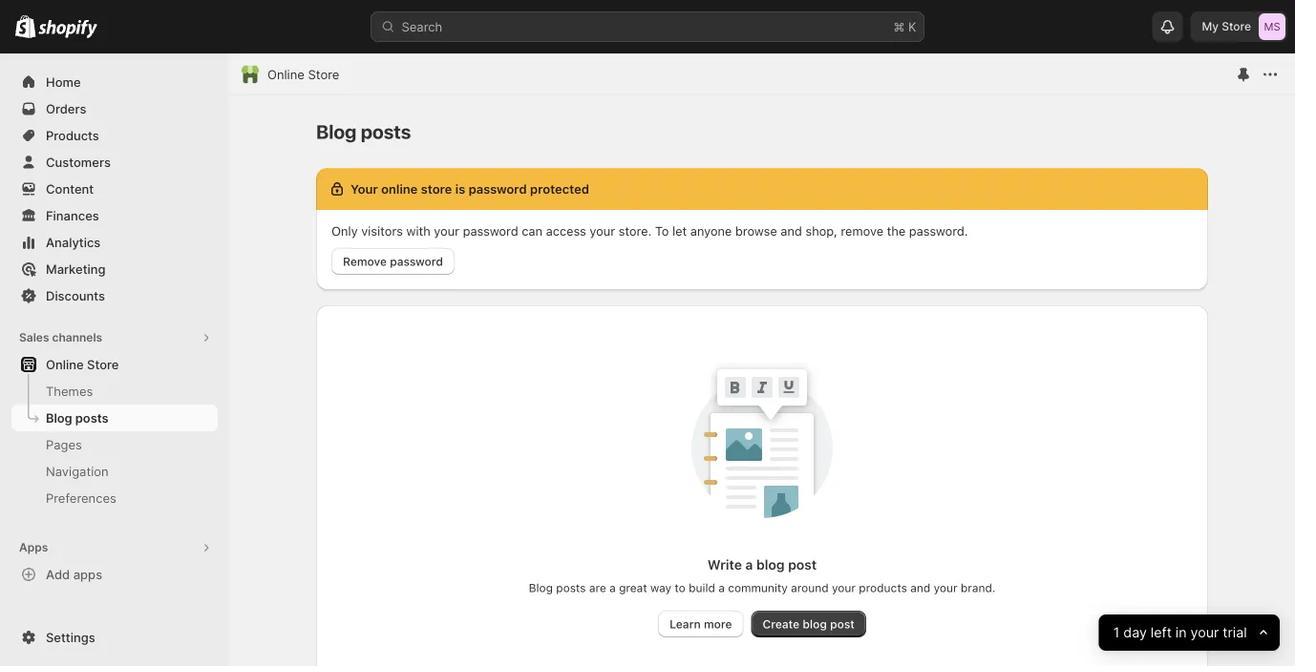 Task type: describe. For each thing, give the bounding box(es) containing it.
blog posts link
[[11, 405, 218, 432]]

add apps button
[[11, 562, 218, 589]]

my store
[[1202, 20, 1252, 33]]

1 horizontal spatial online store link
[[268, 65, 340, 84]]

products link
[[11, 122, 218, 149]]

shopify image
[[15, 15, 36, 38]]

content
[[46, 182, 94, 196]]

trial
[[1223, 625, 1248, 642]]

0 horizontal spatial online store
[[46, 357, 119, 372]]

0 vertical spatial store
[[1222, 20, 1252, 33]]

analytics link
[[11, 229, 218, 256]]

home
[[46, 75, 81, 89]]

1 horizontal spatial online
[[268, 67, 305, 82]]

⌘
[[894, 19, 905, 34]]

blog
[[46, 411, 72, 426]]

sales
[[19, 331, 49, 345]]

marketing link
[[11, 256, 218, 283]]

customers link
[[11, 149, 218, 176]]

content link
[[11, 176, 218, 203]]

online store image
[[241, 65, 260, 84]]

apps
[[19, 541, 48, 555]]

orders link
[[11, 96, 218, 122]]

day
[[1124, 625, 1147, 642]]

2 vertical spatial store
[[87, 357, 119, 372]]

products
[[46, 128, 99, 143]]

search
[[402, 19, 443, 34]]

analytics
[[46, 235, 101, 250]]

orders
[[46, 101, 86, 116]]

add
[[46, 568, 70, 582]]

1 day left in your trial
[[1114, 625, 1248, 642]]

home link
[[11, 69, 218, 96]]

sales channels button
[[11, 325, 218, 352]]

channels
[[52, 331, 102, 345]]

pages
[[46, 438, 82, 452]]

discounts
[[46, 289, 105, 303]]

settings link
[[11, 625, 218, 652]]

preferences link
[[11, 485, 218, 512]]



Task type: vqa. For each thing, say whether or not it's contained in the screenshot.
apps
yes



Task type: locate. For each thing, give the bounding box(es) containing it.
shopify image
[[38, 20, 98, 39]]

navigation
[[46, 464, 109, 479]]

apps button
[[11, 535, 218, 562]]

0 horizontal spatial online
[[46, 357, 84, 372]]

in
[[1176, 625, 1187, 642]]

themes
[[46, 384, 93, 399]]

online store link
[[268, 65, 340, 84], [11, 352, 218, 378]]

left
[[1151, 625, 1172, 642]]

settings
[[46, 631, 95, 645]]

online right the online store icon
[[268, 67, 305, 82]]

online store down channels
[[46, 357, 119, 372]]

customers
[[46, 155, 111, 170]]

online
[[268, 67, 305, 82], [46, 357, 84, 372]]

online store
[[268, 67, 340, 82], [46, 357, 119, 372]]

my
[[1202, 20, 1219, 33]]

posts
[[75, 411, 108, 426]]

1 day left in your trial button
[[1099, 615, 1280, 652]]

finances link
[[11, 203, 218, 229]]

blog posts
[[46, 411, 108, 426]]

0 vertical spatial online store link
[[268, 65, 340, 84]]

themes link
[[11, 378, 218, 405]]

online down sales channels
[[46, 357, 84, 372]]

your
[[1191, 625, 1220, 642]]

store right my
[[1222, 20, 1252, 33]]

preferences
[[46, 491, 116, 506]]

0 horizontal spatial online store link
[[11, 352, 218, 378]]

0 vertical spatial online store
[[268, 67, 340, 82]]

apps
[[73, 568, 102, 582]]

store right the online store icon
[[308, 67, 340, 82]]

online store right the online store icon
[[268, 67, 340, 82]]

0 vertical spatial online
[[268, 67, 305, 82]]

1 vertical spatial store
[[308, 67, 340, 82]]

store
[[1222, 20, 1252, 33], [308, 67, 340, 82], [87, 357, 119, 372]]

1
[[1114, 625, 1120, 642]]

add apps
[[46, 568, 102, 582]]

⌘ k
[[894, 19, 917, 34]]

1 vertical spatial online store
[[46, 357, 119, 372]]

0 horizontal spatial store
[[87, 357, 119, 372]]

k
[[909, 19, 917, 34]]

finances
[[46, 208, 99, 223]]

store down sales channels button in the left of the page
[[87, 357, 119, 372]]

2 horizontal spatial store
[[1222, 20, 1252, 33]]

my store image
[[1259, 13, 1286, 40]]

1 horizontal spatial online store
[[268, 67, 340, 82]]

sales channels
[[19, 331, 102, 345]]

online store link down channels
[[11, 352, 218, 378]]

online store link right the online store icon
[[268, 65, 340, 84]]

navigation link
[[11, 459, 218, 485]]

1 vertical spatial online store link
[[11, 352, 218, 378]]

1 vertical spatial online
[[46, 357, 84, 372]]

1 horizontal spatial store
[[308, 67, 340, 82]]

pages link
[[11, 432, 218, 459]]

marketing
[[46, 262, 106, 277]]

discounts link
[[11, 283, 218, 310]]



